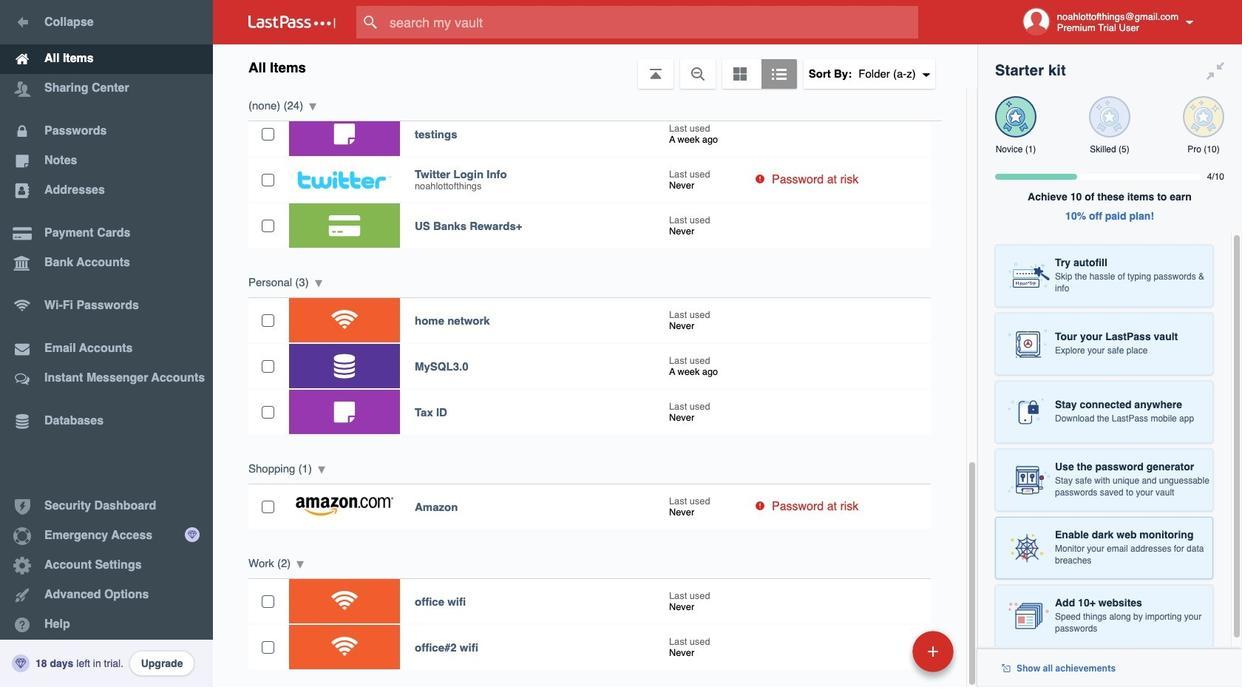 Task type: describe. For each thing, give the bounding box(es) containing it.
search my vault text field
[[357, 6, 948, 38]]

new item navigation
[[811, 627, 963, 687]]

new item element
[[811, 630, 960, 673]]

vault options navigation
[[213, 44, 978, 89]]



Task type: vqa. For each thing, say whether or not it's contained in the screenshot.
the Search search field
yes



Task type: locate. For each thing, give the bounding box(es) containing it.
lastpass image
[[249, 16, 336, 29]]

Search search field
[[357, 6, 948, 38]]

main navigation navigation
[[0, 0, 213, 687]]



